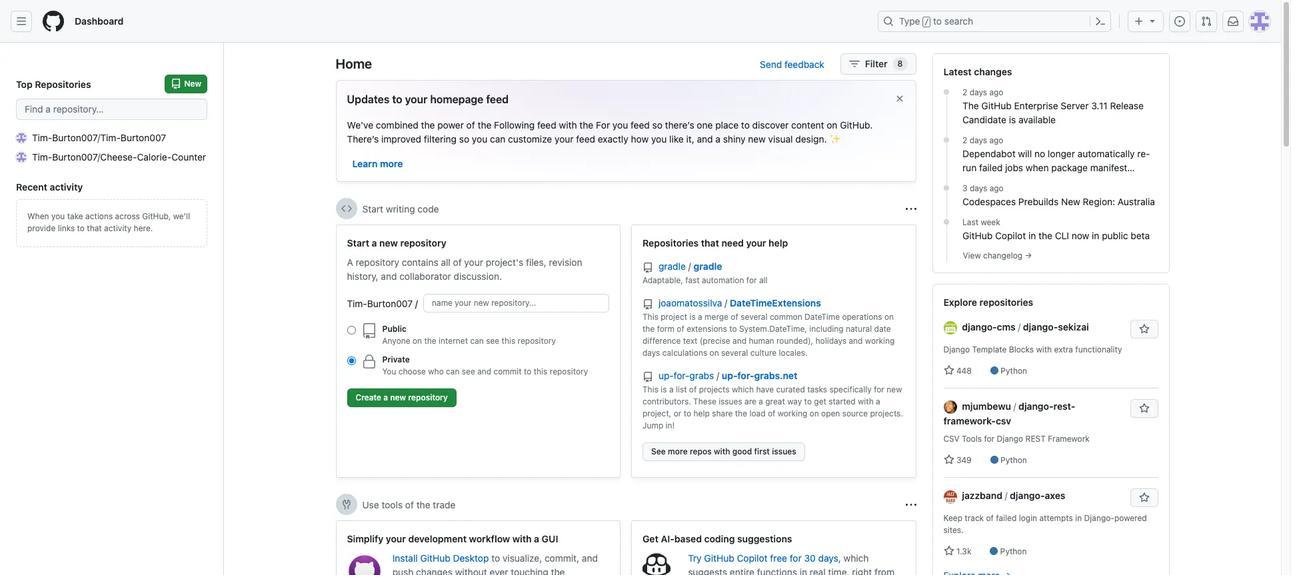 Task type: describe. For each thing, give the bounding box(es) containing it.
/ up cheese-
[[98, 132, 100, 143]]

like
[[670, 133, 684, 145]]

/ inside type / to search
[[925, 17, 930, 27]]

1 vertical spatial python
[[1001, 456, 1028, 466]]

public anyone on the internet can see this repository
[[383, 324, 556, 346]]

your up the install
[[386, 534, 406, 545]]

burton007 for tim-burton007 / tim-burton007
[[52, 132, 98, 143]]

dot fill image for codespaces prebuilds new region: australia
[[942, 183, 952, 193]]

with inside the we've combined the power of the following feed with the for you feed so there's one place to discover content on github. there's improved filtering so you can customize your feed exactly how you like it, and a shiny new visual design. ✨
[[559, 119, 577, 131]]

for
[[596, 119, 610, 131]]

merge
[[705, 312, 729, 322]]

2 gradle link from the left
[[694, 261, 723, 272]]

for inside explore repositories navigation
[[985, 434, 995, 444]]

tim- for tim-burton007 / tim-burton007
[[32, 132, 52, 143]]

for up joaomatossilva / datetimeextensions at the right bottom of the page
[[747, 275, 757, 285]]

a left list
[[670, 385, 674, 395]]

try
[[688, 553, 702, 564]]

to inside "when you take actions across github, we'll provide links to that activity here."
[[77, 223, 85, 233]]

new inside the we've combined the power of the following feed with the for you feed so there's one place to discover content on github. there's improved filtering so you can customize your feed exactly how you like it, and a shiny new visual design. ✨
[[749, 133, 766, 145]]

2 gradle from the left
[[694, 261, 723, 272]]

your up the combined
[[405, 93, 428, 105]]

in up →
[[1029, 230, 1037, 241]]

available
[[1019, 114, 1056, 125]]

3.11
[[1092, 100, 1108, 111]]

2 for dependabot will no longer automatically re- run failed jobs when package manifest changes
[[963, 135, 968, 145]]

public
[[383, 324, 407, 334]]

feed left exactly
[[576, 133, 596, 145]]

ago for is
[[990, 87, 1004, 97]]

tim- for tim-burton007 / cheese-calorie-counter
[[32, 151, 52, 163]]

dot fill image for the github enterprise server 3.11 release candidate is available
[[942, 87, 952, 97]]

/ inside the create a new repository element
[[415, 298, 418, 309]]

burton007 for tim-burton007 /
[[367, 298, 413, 309]]

start for start a new repository
[[347, 237, 370, 249]]

@jazzband profile image
[[944, 491, 957, 504]]

discover
[[753, 119, 789, 131]]

this inside private you choose who can see and commit to this repository
[[534, 367, 548, 377]]

to inside to visualize, commit, and push changes without ever touching th
[[492, 553, 500, 564]]

specifically
[[830, 385, 872, 395]]

with up the visualize,
[[513, 534, 532, 545]]

github desktop image
[[347, 554, 382, 576]]

tim- for tim-burton007 /
[[347, 298, 367, 309]]

take
[[67, 211, 83, 221]]

/ up the merge
[[725, 297, 728, 309]]

0 vertical spatial repositories
[[35, 78, 91, 90]]

code
[[418, 203, 439, 214]]

visualize,
[[503, 553, 542, 564]]

private you choose who can see and commit to this repository
[[383, 355, 588, 377]]

rounded),
[[777, 336, 814, 346]]

why am i seeing this? image for get ai-based coding suggestions
[[906, 500, 917, 511]]

to inside the we've combined the power of the following feed with the for you feed so there's one place to discover content on github. there's improved filtering so you can customize your feed exactly how you like it, and a shiny new visual design. ✨
[[742, 119, 750, 131]]

days for codespaces
[[970, 183, 988, 193]]

recent
[[16, 181, 47, 193]]

explore element
[[933, 53, 1170, 576]]

learn more link
[[352, 158, 403, 169]]

the inside last week github copilot in the cli now in public beta
[[1039, 230, 1053, 241]]

week
[[981, 217, 1001, 227]]

new inside button
[[390, 393, 406, 403]]

failed inside keep track of failed login attempts in django-powered sites.
[[997, 514, 1017, 524]]

github inside 2 days ago the github enterprise server 3.11 release candidate is available
[[982, 100, 1012, 111]]

1 horizontal spatial help
[[769, 237, 789, 249]]

on down (precise
[[710, 348, 719, 358]]

history,
[[347, 271, 379, 282]]

2 for- from the left
[[738, 370, 755, 382]]

view
[[963, 251, 982, 261]]

repository inside button
[[408, 393, 448, 403]]

django- up login
[[1011, 490, 1046, 502]]

extra
[[1055, 345, 1074, 355]]

the inside the public anyone on the internet can see this repository
[[424, 336, 437, 346]]

2 for the github enterprise server 3.11 release candidate is available
[[963, 87, 968, 97]]

help inside this is a list of projects which have curated tasks specifically for new contributors. these issues are a great way to get started with a project, or to help share the load of working on open source projects. jump in!
[[694, 409, 710, 419]]

1 vertical spatial repositories
[[643, 237, 699, 249]]

on up 'date'
[[885, 312, 894, 322]]

automation
[[702, 275, 745, 285]]

visual
[[769, 133, 793, 145]]

Repository name text field
[[424, 294, 610, 313]]

and down the natural
[[849, 336, 863, 346]]

codespaces prebuilds new region: australia link
[[963, 195, 1159, 209]]

in right now
[[1093, 230, 1100, 241]]

in inside keep track of failed login attempts in django-powered sites.
[[1076, 514, 1083, 524]]

ever
[[490, 567, 509, 576]]

framework-
[[944, 416, 996, 427]]

when
[[27, 211, 49, 221]]

repos
[[690, 447, 712, 457]]

working inside this is a list of projects which have curated tasks specifically for new contributors. these issues are a great way to get started with a project, or to help share the load of working on open source projects. jump in!
[[778, 409, 808, 419]]

rest
[[1026, 434, 1046, 444]]

on inside the public anyone on the internet can see this repository
[[413, 336, 422, 346]]

a inside the we've combined the power of the following feed with the for you feed so there's one place to discover content on github. there's improved filtering so you can customize your feed exactly how you like it, and a shiny new visual design. ✨
[[716, 133, 721, 145]]

repository inside private you choose who can see and commit to this repository
[[550, 367, 588, 377]]

across
[[115, 211, 140, 221]]

new down writing
[[380, 237, 398, 249]]

date
[[875, 324, 892, 334]]

a up projects.
[[876, 397, 881, 407]]

a repository contains all of your project's files, revision history, and collaborator discussion.
[[347, 257, 583, 282]]

to left search
[[934, 15, 942, 27]]

repositories
[[980, 297, 1034, 308]]

discussion.
[[454, 271, 502, 282]]

get ai-based coding suggestions element
[[632, 521, 917, 576]]

updates to your homepage feed
[[347, 93, 509, 105]]

the left 'following'
[[478, 119, 492, 131]]

calorie-
[[137, 151, 172, 163]]

days for the
[[970, 87, 988, 97]]

the inside this is a list of projects which have curated tasks specifically for new contributors. these issues are a great way to get started with a project, or to help share the load of working on open source projects. jump in!
[[736, 409, 748, 419]]

why am i seeing this? image for repositories that need your help
[[906, 204, 917, 214]]

tools
[[382, 499, 403, 511]]

0 horizontal spatial activity
[[50, 181, 83, 193]]

ago for failed
[[990, 135, 1004, 145]]

operations
[[843, 312, 883, 322]]

this is a list of projects which have curated tasks specifically for new contributors. these issues are a great way to get started with a project, or to help share the load of working on open source projects. jump in!
[[643, 385, 904, 431]]

the github enterprise server 3.11 release candidate is available link
[[963, 99, 1159, 127]]

of down joaomatossilva / datetimeextensions at the right bottom of the page
[[731, 312, 739, 322]]

a left gui at bottom left
[[534, 534, 540, 545]]

2 days ago the github enterprise server 3.11 release candidate is available
[[963, 87, 1144, 125]]

of inside "a repository contains all of your project's files, revision history, and collaborator discussion."
[[453, 257, 462, 268]]

you
[[383, 367, 396, 377]]

contributors.
[[643, 397, 691, 407]]

3 days ago codespaces prebuilds new region: australia
[[963, 183, 1156, 207]]

1 vertical spatial several
[[722, 348, 749, 358]]

start for start writing code
[[363, 203, 384, 214]]

which inside which suggests entire functions in real time, right fro
[[844, 553, 869, 564]]

/ up projects
[[717, 370, 720, 382]]

to inside private you choose who can see and commit to this repository
[[524, 367, 532, 377]]

curated
[[777, 385, 806, 395]]

/ right the cms
[[1019, 321, 1021, 333]]

/ down tim-burton007 / tim-burton007
[[98, 151, 100, 163]]

login
[[1020, 514, 1038, 524]]

which suggests entire functions in real time, right fro
[[688, 553, 895, 576]]

1 vertical spatial django
[[997, 434, 1024, 444]]

dot fill image
[[942, 135, 952, 145]]

star image for mjumbewu /
[[944, 455, 955, 466]]

star image
[[944, 546, 955, 557]]

exactly
[[598, 133, 629, 145]]

x image
[[895, 93, 905, 104]]

issues inside this is a list of projects which have curated tasks specifically for new contributors. these issues are a great way to get started with a project, or to help share the load of working on open source projects. jump in!
[[719, 397, 743, 407]]

repository up contains on the left
[[401, 237, 447, 249]]

without
[[455, 567, 487, 576]]

homepage
[[430, 93, 484, 105]]

django- inside django-rest- framework-csv
[[1019, 401, 1054, 412]]

django- up the django template blocks with extra functionality
[[1024, 321, 1059, 333]]

form
[[657, 324, 675, 334]]

tim- up cheese-
[[100, 132, 121, 143]]

jazzband
[[963, 490, 1003, 502]]

trade
[[433, 499, 456, 511]]

1.3k
[[955, 547, 972, 557]]

issues inside see more repos with good first issues link
[[772, 447, 797, 457]]

type
[[900, 15, 921, 27]]

a inside this project is a merge of several common datetime operations on the form of  extensions to system.datetime, including natural date difference text (precise and human rounded), holidays and working days calculations on several culture locales.
[[698, 312, 703, 322]]

burton007 up calorie-
[[121, 132, 166, 143]]

0 horizontal spatial so
[[459, 133, 470, 145]]

/ right mjumbewu
[[1014, 401, 1017, 412]]

learn more
[[352, 158, 403, 169]]

run
[[963, 162, 977, 173]]

feed up 'how'
[[631, 119, 650, 131]]

last
[[963, 217, 979, 227]]

command palette image
[[1096, 16, 1107, 27]]

template
[[973, 345, 1007, 355]]

up-for-grabs link
[[659, 370, 717, 382]]

python for /
[[1001, 366, 1028, 376]]

homepage image
[[43, 11, 64, 32]]

all inside 'repositories that need your help' element
[[760, 275, 768, 285]]

github inside "simplify your development workflow with a gui" element
[[421, 553, 451, 564]]

on inside this is a list of projects which have curated tasks specifically for new contributors. these issues are a great way to get started with a project, or to help share the load of working on open source projects. jump in!
[[810, 409, 820, 419]]

new link
[[165, 75, 207, 93]]

latest
[[944, 66, 972, 77]]

448
[[955, 366, 972, 376]]

manifest
[[1091, 162, 1128, 173]]

automatically
[[1078, 148, 1136, 159]]

django-cms / django-sekizai
[[963, 321, 1090, 333]]

you up exactly
[[613, 119, 628, 131]]

updates
[[347, 93, 390, 105]]

a up history,
[[372, 237, 377, 249]]

you right filtering
[[472, 133, 488, 145]]

activity inside "when you take actions across github, we'll provide links to that activity here."
[[104, 223, 132, 233]]

tools
[[963, 434, 982, 444]]

of down great
[[768, 409, 776, 419]]

8
[[898, 59, 903, 69]]

send feedback
[[760, 58, 825, 70]]

beta
[[1131, 230, 1151, 241]]

0 vertical spatial several
[[741, 312, 768, 322]]

the left for
[[580, 119, 594, 131]]

cheese calorie counter image
[[16, 152, 27, 162]]

send feedback link
[[760, 57, 825, 71]]

joaomatossilva / datetimeextensions
[[659, 297, 822, 309]]

dashboard link
[[69, 11, 129, 32]]

candidate
[[963, 114, 1007, 125]]

it,
[[687, 133, 695, 145]]

home
[[336, 56, 372, 71]]

repository inside the public anyone on the internet can see this repository
[[518, 336, 556, 346]]

functions
[[757, 567, 798, 576]]

combined
[[376, 119, 419, 131]]

days for dependabot
[[970, 135, 988, 145]]

install
[[393, 553, 418, 564]]

package
[[1052, 162, 1089, 173]]

in inside which suggests entire functions in real time, right fro
[[800, 567, 808, 576]]

public
[[1103, 230, 1129, 241]]

repo image
[[643, 372, 654, 383]]

common
[[770, 312, 803, 322]]

days,
[[819, 553, 842, 564]]



Task type: locate. For each thing, give the bounding box(es) containing it.
dot fill image down latest
[[942, 87, 952, 97]]

last week github copilot in the cli now in public beta
[[963, 217, 1151, 241]]

0 horizontal spatial working
[[778, 409, 808, 419]]

0 horizontal spatial up-
[[659, 370, 674, 382]]

repository inside "a repository contains all of your project's files, revision history, and collaborator discussion."
[[356, 257, 400, 268]]

1 star this repository image from the top
[[1140, 324, 1150, 335]]

track
[[965, 514, 985, 524]]

more for learn
[[380, 158, 403, 169]]

2 this from the top
[[643, 385, 659, 395]]

github inside "get ai-based coding suggestions" element
[[705, 553, 735, 564]]

2 2 from the top
[[963, 135, 968, 145]]

the
[[421, 119, 435, 131], [478, 119, 492, 131], [580, 119, 594, 131], [1039, 230, 1053, 241], [643, 324, 655, 334], [424, 336, 437, 346], [736, 409, 748, 419], [417, 499, 431, 511]]

repo image for joaomatossilva
[[643, 299, 654, 310]]

repository right commit
[[550, 367, 588, 377]]

coding
[[705, 534, 735, 545]]

0 horizontal spatial all
[[441, 257, 451, 268]]

days up dependabot
[[970, 135, 988, 145]]

dot fill image left 3
[[942, 183, 952, 193]]

/ up the fast at the right top of page
[[689, 261, 691, 272]]

1 horizontal spatial up-
[[722, 370, 738, 382]]

1 gradle from the left
[[659, 261, 686, 272]]

1 dot fill image from the top
[[942, 87, 952, 97]]

0 vertical spatial all
[[441, 257, 451, 268]]

mjumbewu /
[[963, 401, 1017, 412]]

1 horizontal spatial can
[[471, 336, 484, 346]]

1 vertical spatial issues
[[772, 447, 797, 457]]

right
[[853, 567, 873, 576]]

start up a
[[347, 237, 370, 249]]

2 ago from the top
[[990, 135, 1004, 145]]

2 dot fill image from the top
[[942, 183, 952, 193]]

of right power on the left top of page
[[467, 119, 475, 131]]

2 up- from the left
[[722, 370, 738, 382]]

several down joaomatossilva / datetimeextensions at the right bottom of the page
[[741, 312, 768, 322]]

on right anyone
[[413, 336, 422, 346]]

burton007 for tim-burton007 / cheese-calorie-counter
[[52, 151, 98, 163]]

repositories up gradle / gradle
[[643, 237, 699, 249]]

and left human
[[733, 336, 747, 346]]

get
[[815, 397, 827, 407]]

revision
[[549, 257, 583, 268]]

is inside 2 days ago the github enterprise server 3.11 release candidate is available
[[1010, 114, 1017, 125]]

0 vertical spatial activity
[[50, 181, 83, 193]]

with inside this is a list of projects which have curated tasks specifically for new contributors. these issues are a great way to get started with a project, or to help share the load of working on open source projects. jump in!
[[858, 397, 874, 407]]

0 vertical spatial star image
[[944, 366, 955, 376]]

release
[[1111, 100, 1144, 111]]

1 vertical spatial so
[[459, 133, 470, 145]]

0 vertical spatial star this repository image
[[1140, 324, 1150, 335]]

2 vertical spatial changes
[[416, 567, 453, 576]]

this inside this project is a merge of several common datetime operations on the form of  extensions to system.datetime, including natural date difference text (precise and human rounded), holidays and working days calculations on several culture locales.
[[643, 312, 659, 322]]

django down 'csv'
[[997, 434, 1024, 444]]

contains
[[402, 257, 439, 268]]

gradle link up the adaptable, fast automation for all
[[694, 261, 723, 272]]

is inside this is a list of projects which have curated tasks specifically for new contributors. these issues are a great way to get started with a project, or to help share the load of working on open source projects. jump in!
[[661, 385, 667, 395]]

more inside 'repositories that need your help' element
[[668, 447, 688, 457]]

2 star image from the top
[[944, 455, 955, 466]]

2 vertical spatial is
[[661, 385, 667, 395]]

feed up 'following'
[[486, 93, 509, 105]]

1 vertical spatial why am i seeing this? image
[[906, 500, 917, 511]]

failed down dependabot
[[980, 162, 1003, 173]]

2 vertical spatial repo image
[[361, 323, 377, 339]]

great
[[766, 397, 786, 407]]

get ai-based coding suggestions
[[643, 534, 793, 545]]

mjumbewu
[[963, 401, 1012, 412]]

star image for django-cms / django-sekizai
[[944, 366, 955, 376]]

0 vertical spatial why am i seeing this? image
[[906, 204, 917, 214]]

locales.
[[779, 348, 808, 358]]

a right are
[[759, 397, 764, 407]]

following
[[494, 119, 535, 131]]

more right learn
[[380, 158, 403, 169]]

1 vertical spatial failed
[[997, 514, 1017, 524]]

1 ago from the top
[[990, 87, 1004, 97]]

for inside this is a list of projects which have curated tasks specifically for new contributors. these issues are a great way to get started with a project, or to help share the load of working on open source projects. jump in!
[[875, 385, 885, 395]]

django up 448
[[944, 345, 971, 355]]

tim burton007 image
[[16, 132, 27, 143]]

0 vertical spatial help
[[769, 237, 789, 249]]

ago inside 3 days ago codespaces prebuilds new region: australia
[[990, 183, 1004, 193]]

you left like
[[652, 133, 667, 145]]

for inside "get ai-based coding suggestions" element
[[790, 553, 802, 564]]

repo image for gradle
[[643, 263, 654, 273]]

the left trade
[[417, 499, 431, 511]]

framework
[[1049, 434, 1090, 444]]

python down csv tools for django rest framework
[[1001, 456, 1028, 466]]

star this repository image
[[1140, 324, 1150, 335], [1140, 404, 1150, 414]]

to visualize, commit, and push changes without ever touching th
[[393, 553, 598, 576]]

axes
[[1045, 490, 1066, 502]]

0 horizontal spatial is
[[661, 385, 667, 395]]

for right tools
[[985, 434, 995, 444]]

0 vertical spatial this
[[502, 336, 516, 346]]

changes inside 2 days ago dependabot will no longer automatically re- run failed jobs when package manifest changes
[[963, 176, 1000, 187]]

/ down collaborator
[[415, 298, 418, 309]]

re-
[[1138, 148, 1151, 159]]

several down (precise
[[722, 348, 749, 358]]

None radio
[[347, 326, 356, 335], [347, 357, 356, 366], [347, 326, 356, 335], [347, 357, 356, 366]]

tim- inside the create a new repository element
[[347, 298, 367, 309]]

extensions
[[687, 324, 728, 334]]

@django-cms profile image
[[944, 322, 957, 335]]

and inside "a repository contains all of your project's files, revision history, and collaborator discussion."
[[381, 271, 397, 282]]

all up datetimeextensions
[[760, 275, 768, 285]]

to
[[934, 15, 942, 27], [392, 93, 403, 105], [742, 119, 750, 131], [77, 223, 85, 233], [730, 324, 737, 334], [524, 367, 532, 377], [805, 397, 812, 407], [684, 409, 692, 419], [492, 553, 500, 564]]

1 horizontal spatial more
[[668, 447, 688, 457]]

repositories right the top
[[35, 78, 91, 90]]

to right commit
[[524, 367, 532, 377]]

3 dot fill image from the top
[[942, 217, 952, 227]]

all up collaborator
[[441, 257, 451, 268]]

will
[[1019, 148, 1033, 159]]

repo image down adaptable,
[[643, 299, 654, 310]]

joaomatossilva
[[659, 297, 723, 309]]

0 vertical spatial repo image
[[643, 263, 654, 273]]

create
[[356, 393, 382, 403]]

copilot up entire
[[737, 553, 768, 564]]

dot fill image
[[942, 87, 952, 97], [942, 183, 952, 193], [942, 217, 952, 227]]

working inside this project is a merge of several common datetime operations on the form of  extensions to system.datetime, including natural date difference text (precise and human rounded), holidays and working days calculations on several culture locales.
[[866, 336, 895, 346]]

feed up customize
[[538, 119, 557, 131]]

working down 'date'
[[866, 336, 895, 346]]

for left "30"
[[790, 553, 802, 564]]

2 inside 2 days ago dependabot will no longer automatically re- run failed jobs when package manifest changes
[[963, 135, 968, 145]]

this for up-for-grabs
[[643, 385, 659, 395]]

2 vertical spatial dot fill image
[[942, 217, 952, 227]]

1 horizontal spatial new
[[1062, 196, 1081, 207]]

dot fill image for github copilot in the cli now in public beta
[[942, 217, 952, 227]]

star image up '@mjumbewu profile' icon at the bottom
[[944, 366, 955, 376]]

this right commit
[[534, 367, 548, 377]]

can inside private you choose who can see and commit to this repository
[[446, 367, 460, 377]]

ago inside 2 days ago the github enterprise server 3.11 release candidate is available
[[990, 87, 1004, 97]]

days
[[970, 87, 988, 97], [970, 135, 988, 145], [970, 183, 988, 193], [643, 348, 661, 358]]

copilot inside "get ai-based coding suggestions" element
[[737, 553, 768, 564]]

the up filtering
[[421, 119, 435, 131]]

simplify your development workflow with a gui element
[[336, 521, 621, 576]]

for- up list
[[674, 370, 690, 382]]

0 horizontal spatial see
[[462, 367, 475, 377]]

and inside to visualize, commit, and push changes without ever touching th
[[582, 553, 598, 564]]

see inside private you choose who can see and commit to this repository
[[462, 367, 475, 377]]

who
[[428, 367, 444, 377]]

can right who
[[446, 367, 460, 377]]

/
[[925, 17, 930, 27], [98, 132, 100, 143], [98, 151, 100, 163], [689, 261, 691, 272], [725, 297, 728, 309], [415, 298, 418, 309], [1019, 321, 1021, 333], [717, 370, 720, 382], [1014, 401, 1017, 412], [1006, 490, 1008, 502]]

system.datetime,
[[740, 324, 808, 334]]

1 vertical spatial dot fill image
[[942, 183, 952, 193]]

burton007 inside the create a new repository element
[[367, 298, 413, 309]]

this inside this is a list of projects which have curated tasks specifically for new contributors. these issues are a great way to get started with a project, or to help share the load of working on open source projects. jump in!
[[643, 385, 659, 395]]

we've
[[347, 119, 374, 131]]

failed inside 2 days ago dependabot will no longer automatically re- run failed jobs when package manifest changes
[[980, 162, 1003, 173]]

new inside 3 days ago codespaces prebuilds new region: australia
[[1062, 196, 1081, 207]]

send
[[760, 58, 783, 70]]

3 ago from the top
[[990, 183, 1004, 193]]

0 vertical spatial python
[[1001, 366, 1028, 376]]

0 vertical spatial dot fill image
[[942, 87, 952, 97]]

1 vertical spatial ago
[[990, 135, 1004, 145]]

of inside keep track of failed login attempts in django-powered sites.
[[987, 514, 994, 524]]

1 this from the top
[[643, 312, 659, 322]]

1 horizontal spatial django
[[997, 434, 1024, 444]]

repo image
[[643, 263, 654, 273], [643, 299, 654, 310], [361, 323, 377, 339]]

is down the joaomatossilva link
[[690, 312, 696, 322]]

1 vertical spatial can
[[471, 336, 484, 346]]

copilot inside last week github copilot in the cli now in public beta
[[996, 230, 1027, 241]]

repositories that need your help
[[643, 237, 789, 249]]

1 horizontal spatial working
[[866, 336, 895, 346]]

datetimeextensions
[[730, 297, 822, 309]]

all inside "a repository contains all of your project's files, revision history, and collaborator discussion."
[[441, 257, 451, 268]]

0 vertical spatial which
[[732, 385, 754, 395]]

up- right repo icon
[[659, 370, 674, 382]]

project
[[661, 312, 688, 322]]

simplify your development workflow with a gui
[[347, 534, 559, 545]]

@mjumbewu profile image
[[944, 401, 957, 414]]

issue opened image
[[1175, 16, 1186, 27]]

1 horizontal spatial this
[[534, 367, 548, 377]]

that inside "when you take actions across github, we'll provide links to that activity here."
[[87, 223, 102, 233]]

1 up- from the left
[[659, 370, 674, 382]]

1 vertical spatial more
[[668, 447, 688, 457]]

a
[[347, 257, 353, 268]]

new inside this is a list of projects which have curated tasks specifically for new contributors. these issues are a great way to get started with a project, or to help share the load of working on open source projects. jump in!
[[887, 385, 903, 395]]

burton007 down top repositories search box
[[52, 132, 98, 143]]

0 vertical spatial issues
[[719, 397, 743, 407]]

1 why am i seeing this? image from the top
[[906, 204, 917, 214]]

github down development
[[421, 553, 451, 564]]

1 for- from the left
[[674, 370, 690, 382]]

start writing code
[[363, 203, 439, 214]]

based
[[675, 534, 702, 545]]

0 horizontal spatial gradle link
[[659, 261, 689, 272]]

explore repositories navigation
[[933, 284, 1170, 576]]

and left commit
[[478, 367, 492, 377]]

1 horizontal spatial for-
[[738, 370, 755, 382]]

new up projects.
[[887, 385, 903, 395]]

can inside the public anyone on the internet can see this repository
[[471, 336, 484, 346]]

issues right first
[[772, 447, 797, 457]]

a up extensions
[[698, 312, 703, 322]]

up- up projects
[[722, 370, 738, 382]]

1 vertical spatial repo image
[[643, 299, 654, 310]]

the left internet
[[424, 336, 437, 346]]

star this repository image for django-rest- framework-csv
[[1140, 404, 1150, 414]]

changes down 'run'
[[963, 176, 1000, 187]]

github.
[[841, 119, 873, 131]]

0 vertical spatial new
[[184, 79, 201, 89]]

1 vertical spatial new
[[1062, 196, 1081, 207]]

repositories that need your help element
[[632, 225, 917, 478]]

ago inside 2 days ago dependabot will no longer automatically re- run failed jobs when package manifest changes
[[990, 135, 1004, 145]]

0 vertical spatial ago
[[990, 87, 1004, 97]]

create a new repository element
[[347, 236, 610, 413]]

view changelog →
[[963, 251, 1033, 261]]

1 vertical spatial star this repository image
[[1140, 404, 1150, 414]]

0 horizontal spatial issues
[[719, 397, 743, 407]]

filter
[[866, 58, 888, 69]]

1 horizontal spatial issues
[[772, 447, 797, 457]]

0 vertical spatial can
[[490, 133, 506, 145]]

a right create
[[384, 393, 388, 403]]

1 vertical spatial this
[[643, 385, 659, 395]]

start
[[363, 203, 384, 214], [347, 237, 370, 249]]

gradle link up adaptable,
[[659, 261, 689, 272]]

ai-
[[661, 534, 675, 545]]

1 horizontal spatial repositories
[[643, 237, 699, 249]]

in down "30"
[[800, 567, 808, 576]]

0 horizontal spatial can
[[446, 367, 460, 377]]

this inside the public anyone on the internet can see this repository
[[502, 336, 516, 346]]

to up the combined
[[392, 93, 403, 105]]

0 horizontal spatial help
[[694, 409, 710, 419]]

and inside the we've combined the power of the following feed with the for you feed so there's one place to discover content on github. there's improved filtering so you can customize your feed exactly how you like it, and a shiny new visual design. ✨
[[697, 133, 713, 145]]

2 star this repository image from the top
[[1140, 404, 1150, 414]]

/ right type
[[925, 17, 930, 27]]

with up 'source'
[[858, 397, 874, 407]]

0 horizontal spatial gradle
[[659, 261, 686, 272]]

is left available
[[1010, 114, 1017, 125]]

0 vertical spatial 2
[[963, 87, 968, 97]]

star this repository image
[[1140, 493, 1150, 504]]

1 horizontal spatial so
[[653, 119, 663, 131]]

is inside this project is a merge of several common datetime operations on the form of  extensions to system.datetime, including natural date difference text (precise and human rounded), holidays and working days calculations on several culture locales.
[[690, 312, 696, 322]]

0 vertical spatial is
[[1010, 114, 1017, 125]]

rest-
[[1054, 401, 1076, 412]]

1 star image from the top
[[944, 366, 955, 376]]

Find a repository… text field
[[16, 99, 207, 120]]

1 vertical spatial which
[[844, 553, 869, 564]]

days inside this project is a merge of several common datetime operations on the form of  extensions to system.datetime, including natural date difference text (precise and human rounded), holidays and working days calculations on several culture locales.
[[643, 348, 661, 358]]

0 vertical spatial changes
[[975, 66, 1013, 77]]

to up ever
[[492, 553, 500, 564]]

are
[[745, 397, 757, 407]]

star this repository image for django-sekizai
[[1140, 324, 1150, 335]]

more for see
[[668, 447, 688, 457]]

0 horizontal spatial which
[[732, 385, 754, 395]]

0 horizontal spatial this
[[502, 336, 516, 346]]

push
[[393, 567, 414, 576]]

up-for-grabs / up-for-grabs.net
[[659, 370, 798, 382]]

see inside the public anyone on the internet can see this repository
[[486, 336, 500, 346]]

difference
[[643, 336, 681, 346]]

there's
[[347, 133, 379, 145]]

changes inside to visualize, commit, and push changes without ever touching th
[[416, 567, 453, 576]]

django- up template
[[963, 321, 998, 333]]

plus image
[[1135, 16, 1145, 27]]

need
[[722, 237, 744, 249]]

1 horizontal spatial that
[[702, 237, 720, 249]]

shiny
[[724, 133, 746, 145]]

to down take
[[77, 223, 85, 233]]

open
[[822, 409, 841, 419]]

of right track
[[987, 514, 994, 524]]

0 vertical spatial django
[[944, 345, 971, 355]]

csv tools for django rest framework
[[944, 434, 1090, 444]]

and inside private you choose who can see and commit to this repository
[[478, 367, 492, 377]]

working down way
[[778, 409, 808, 419]]

2 vertical spatial python
[[1001, 547, 1027, 557]]

free
[[771, 553, 788, 564]]

grabs.net
[[755, 370, 798, 382]]

development
[[409, 534, 467, 545]]

git pull request image
[[1202, 16, 1213, 27]]

in left django-
[[1076, 514, 1083, 524]]

design.
[[796, 133, 827, 145]]

python down login
[[1001, 547, 1027, 557]]

2 horizontal spatial is
[[1010, 114, 1017, 125]]

1 vertical spatial changes
[[963, 176, 1000, 187]]

2 vertical spatial can
[[446, 367, 460, 377]]

have
[[757, 385, 774, 395]]

notifications image
[[1229, 16, 1239, 27]]

0 vertical spatial more
[[380, 158, 403, 169]]

0 vertical spatial this
[[643, 312, 659, 322]]

1 vertical spatial star image
[[944, 455, 955, 466]]

days inside 2 days ago dependabot will no longer automatically re- run failed jobs when package manifest changes
[[970, 135, 988, 145]]

new down discover
[[749, 133, 766, 145]]

burton007
[[52, 132, 98, 143], [121, 132, 166, 143], [52, 151, 98, 163], [367, 298, 413, 309]]

see
[[486, 336, 500, 346], [462, 367, 475, 377]]

to left get
[[805, 397, 812, 407]]

a left the shiny
[[716, 133, 721, 145]]

0 vertical spatial so
[[653, 119, 663, 131]]

and right commit,
[[582, 553, 598, 564]]

0 vertical spatial start
[[363, 203, 384, 214]]

0 vertical spatial see
[[486, 336, 500, 346]]

ago
[[990, 87, 1004, 97], [990, 135, 1004, 145], [990, 183, 1004, 193]]

1 vertical spatial all
[[760, 275, 768, 285]]

on inside the we've combined the power of the following feed with the for you feed so there's one place to discover content on github. there's improved filtering so you can customize your feed exactly how you like it, and a shiny new visual design. ✨
[[827, 119, 838, 131]]

top
[[16, 78, 33, 90]]

use
[[363, 499, 379, 511]]

copilot up changelog
[[996, 230, 1027, 241]]

1 vertical spatial see
[[462, 367, 475, 377]]

0 horizontal spatial copilot
[[737, 553, 768, 564]]

1 horizontal spatial all
[[760, 275, 768, 285]]

the left cli
[[1039, 230, 1053, 241]]

0 horizontal spatial new
[[184, 79, 201, 89]]

1 horizontal spatial see
[[486, 336, 500, 346]]

started
[[829, 397, 856, 407]]

2 why am i seeing this? image from the top
[[906, 500, 917, 511]]

python
[[1001, 366, 1028, 376], [1001, 456, 1028, 466], [1001, 547, 1027, 557]]

filter image
[[850, 59, 860, 69]]

to right or
[[684, 409, 692, 419]]

burton007 down tim-burton007 / tim-burton007
[[52, 151, 98, 163]]

1 horizontal spatial gradle
[[694, 261, 723, 272]]

tasks
[[808, 385, 828, 395]]

counter
[[172, 151, 206, 163]]

your right the need on the right top of page
[[747, 237, 767, 249]]

of down project
[[677, 324, 685, 334]]

of inside the we've combined the power of the following feed with the for you feed so there's one place to discover content on github. there's improved filtering so you can customize your feed exactly how you like it, and a shiny new visual design. ✨
[[467, 119, 475, 131]]

1 horizontal spatial which
[[844, 553, 869, 564]]

calculations
[[663, 348, 708, 358]]

star image
[[944, 366, 955, 376], [944, 455, 955, 466]]

1 vertical spatial that
[[702, 237, 720, 249]]

1 vertical spatial working
[[778, 409, 808, 419]]

ago up dependabot
[[990, 135, 1004, 145]]

which inside this is a list of projects which have curated tasks specifically for new contributors. these issues are a great way to get started with a project, or to help share the load of working on open source projects. jump in!
[[732, 385, 754, 395]]

cli
[[1056, 230, 1070, 241]]

view changelog → link
[[963, 251, 1033, 261]]

code image
[[341, 203, 352, 214]]

2 inside 2 days ago the github enterprise server 3.11 release candidate is available
[[963, 87, 968, 97]]

1 vertical spatial is
[[690, 312, 696, 322]]

0 horizontal spatial django
[[944, 345, 971, 355]]

start inside the create a new repository element
[[347, 237, 370, 249]]

github down last
[[963, 230, 993, 241]]

this for joaomatossilva
[[643, 312, 659, 322]]

see right who
[[462, 367, 475, 377]]

can inside the we've combined the power of the following feed with the for you feed so there's one place to discover content on github. there's improved filtering so you can customize your feed exactly how you like it, and a shiny new visual design. ✨
[[490, 133, 506, 145]]

your inside "a repository contains all of your project's files, revision history, and collaborator discussion."
[[464, 257, 484, 268]]

0 vertical spatial that
[[87, 223, 102, 233]]

2 horizontal spatial can
[[490, 133, 506, 145]]

commit
[[494, 367, 522, 377]]

new down you
[[390, 393, 406, 403]]

suggests
[[688, 567, 728, 576]]

these
[[694, 397, 717, 407]]

0 horizontal spatial repositories
[[35, 78, 91, 90]]

workflow
[[469, 534, 510, 545]]

holidays
[[816, 336, 847, 346]]

a inside button
[[384, 393, 388, 403]]

the inside this project is a merge of several common datetime operations on the form of  extensions to system.datetime, including natural date difference text (precise and human rounded), holidays and working days calculations on several culture locales.
[[643, 324, 655, 334]]

failed
[[980, 162, 1003, 173], [997, 514, 1017, 524]]

1 horizontal spatial gradle link
[[694, 261, 723, 272]]

activity down across
[[104, 223, 132, 233]]

1 vertical spatial copilot
[[737, 553, 768, 564]]

1 vertical spatial help
[[694, 409, 710, 419]]

the down are
[[736, 409, 748, 419]]

tools image
[[341, 500, 352, 510]]

triangle down image
[[1148, 15, 1159, 26]]

why am i seeing this? image
[[906, 204, 917, 214], [906, 500, 917, 511]]

days down difference
[[643, 348, 661, 358]]

on up ✨
[[827, 119, 838, 131]]

cheese-
[[100, 151, 137, 163]]

touching
[[511, 567, 549, 576]]

repositories
[[35, 78, 91, 90], [643, 237, 699, 249]]

with left for
[[559, 119, 577, 131]]

your inside the we've combined the power of the following feed with the for you feed so there's one place to discover content on github. there's improved filtering so you can customize your feed exactly how you like it, and a shiny new visual design. ✨
[[555, 133, 574, 145]]

the left form
[[643, 324, 655, 334]]

1 gradle link from the left
[[659, 261, 689, 272]]

days inside 3 days ago codespaces prebuilds new region: australia
[[970, 183, 988, 193]]

1 2 from the top
[[963, 87, 968, 97]]

Top Repositories search field
[[16, 99, 207, 120]]

2 vertical spatial ago
[[990, 183, 1004, 193]]

github inside last week github copilot in the cli now in public beta
[[963, 230, 993, 241]]

working
[[866, 336, 895, 346], [778, 409, 808, 419]]

python for django-
[[1001, 547, 1027, 557]]

1 horizontal spatial activity
[[104, 223, 132, 233]]

to inside this project is a merge of several common datetime operations on the form of  extensions to system.datetime, including natural date difference text (precise and human rounded), holidays and working days calculations on several culture locales.
[[730, 324, 737, 334]]

you inside "when you take actions across github, we'll provide links to that activity here."
[[51, 211, 65, 221]]

of right list
[[690, 385, 697, 395]]

of right "tools"
[[405, 499, 414, 511]]

now
[[1072, 230, 1090, 241]]

your
[[405, 93, 428, 105], [555, 133, 574, 145], [747, 237, 767, 249], [464, 257, 484, 268], [386, 534, 406, 545]]

your right customize
[[555, 133, 574, 145]]

/ right jazzband
[[1006, 490, 1008, 502]]

lock image
[[361, 354, 377, 370]]

issues up share
[[719, 397, 743, 407]]

tim- right cheese calorie counter icon
[[32, 151, 52, 163]]

dependabot will no longer automatically re- run failed jobs when package manifest changes link
[[963, 147, 1159, 187]]

2 days ago dependabot will no longer automatically re- run failed jobs when package manifest changes
[[963, 135, 1151, 187]]

0 horizontal spatial for-
[[674, 370, 690, 382]]

with inside explore repositories navigation
[[1037, 345, 1053, 355]]

here.
[[134, 223, 153, 233]]

1 horizontal spatial is
[[690, 312, 696, 322]]

days inside 2 days ago the github enterprise server 3.11 release candidate is available
[[970, 87, 988, 97]]

with left 'good'
[[714, 447, 731, 457]]

there's
[[665, 119, 695, 131]]



Task type: vqa. For each thing, say whether or not it's contained in the screenshot.
SIGN
no



